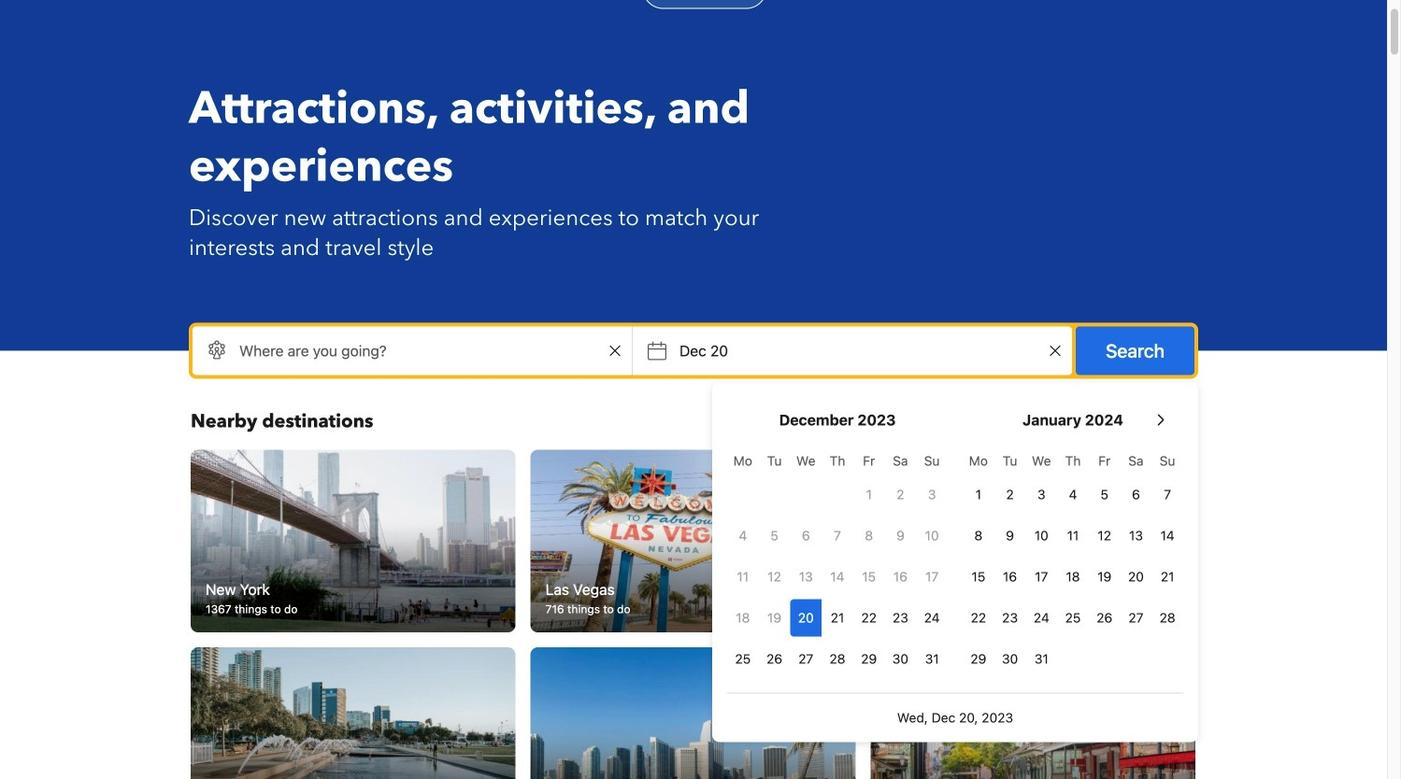 Task type: locate. For each thing, give the bounding box(es) containing it.
23 January 2024 checkbox
[[994, 600, 1026, 637]]

25 January 2024 checkbox
[[1058, 600, 1089, 637]]

san diego image
[[191, 648, 516, 780]]

24 December 2023 checkbox
[[916, 600, 948, 637]]

Where are you going? search field
[[193, 327, 632, 375]]

24 January 2024 checkbox
[[1026, 600, 1058, 637]]

17 December 2023 checkbox
[[916, 559, 948, 596]]

9 December 2023 checkbox
[[885, 517, 916, 555]]

cell
[[790, 596, 822, 637]]

31 January 2024 checkbox
[[1026, 641, 1058, 678]]

las vegas image
[[531, 450, 856, 633]]

4 January 2024 checkbox
[[1058, 476, 1089, 514]]

30 January 2024 checkbox
[[994, 641, 1026, 678]]

4 December 2023 checkbox
[[727, 517, 759, 555]]

7 December 2023 checkbox
[[822, 517, 853, 555]]

22 December 2023 checkbox
[[853, 600, 885, 637]]

0 horizontal spatial grid
[[727, 443, 948, 678]]

grid
[[727, 443, 948, 678], [963, 443, 1184, 678]]

10 December 2023 checkbox
[[916, 517, 948, 555]]

1 December 2023 checkbox
[[853, 476, 885, 514]]

8 December 2023 checkbox
[[853, 517, 885, 555]]

20 December 2023 checkbox
[[790, 600, 822, 637]]

16 December 2023 checkbox
[[885, 559, 916, 596]]

27 January 2024 checkbox
[[1121, 600, 1152, 637]]

3 December 2023 checkbox
[[916, 476, 948, 514]]

31 December 2023 checkbox
[[916, 641, 948, 678]]

5 December 2023 checkbox
[[759, 517, 790, 555]]

18 January 2024 checkbox
[[1058, 559, 1089, 596]]

5 January 2024 checkbox
[[1089, 476, 1121, 514]]

9 January 2024 checkbox
[[994, 517, 1026, 555]]

15 January 2024 checkbox
[[963, 559, 994, 596]]

26 December 2023 checkbox
[[759, 641, 790, 678]]

1 horizontal spatial grid
[[963, 443, 1184, 678]]

30 December 2023 checkbox
[[885, 641, 916, 678]]

6 December 2023 checkbox
[[790, 517, 822, 555]]

1 January 2024 checkbox
[[963, 476, 994, 514]]

12 December 2023 checkbox
[[759, 559, 790, 596]]



Task type: vqa. For each thing, say whether or not it's contained in the screenshot.
map for Riverwalk,
no



Task type: describe. For each thing, give the bounding box(es) containing it.
29 January 2024 checkbox
[[963, 641, 994, 678]]

11 January 2024 checkbox
[[1058, 517, 1089, 555]]

3 January 2024 checkbox
[[1026, 476, 1058, 514]]

miami image
[[531, 648, 856, 780]]

13 December 2023 checkbox
[[790, 559, 822, 596]]

19 January 2024 checkbox
[[1089, 559, 1121, 596]]

28 January 2024 checkbox
[[1152, 600, 1184, 637]]

cell inside grid
[[790, 596, 822, 637]]

25 December 2023 checkbox
[[727, 641, 759, 678]]

key west image
[[871, 450, 1196, 633]]

7 January 2024 checkbox
[[1152, 476, 1184, 514]]

new york image
[[191, 450, 516, 633]]

6 January 2024 checkbox
[[1121, 476, 1152, 514]]

2 January 2024 checkbox
[[994, 476, 1026, 514]]

16 January 2024 checkbox
[[994, 559, 1026, 596]]

23 December 2023 checkbox
[[885, 600, 916, 637]]

2 December 2023 checkbox
[[885, 476, 916, 514]]

22 January 2024 checkbox
[[963, 600, 994, 637]]

1 grid from the left
[[727, 443, 948, 678]]

13 January 2024 checkbox
[[1121, 517, 1152, 555]]

15 December 2023 checkbox
[[853, 559, 885, 596]]

12 January 2024 checkbox
[[1089, 517, 1121, 555]]

14 December 2023 checkbox
[[822, 559, 853, 596]]

8 January 2024 checkbox
[[963, 517, 994, 555]]

28 December 2023 checkbox
[[822, 641, 853, 678]]

21 January 2024 checkbox
[[1152, 559, 1184, 596]]

11 December 2023 checkbox
[[727, 559, 759, 596]]

10 January 2024 checkbox
[[1026, 517, 1058, 555]]

2 grid from the left
[[963, 443, 1184, 678]]

20 January 2024 checkbox
[[1121, 559, 1152, 596]]

26 January 2024 checkbox
[[1089, 600, 1121, 637]]

14 January 2024 checkbox
[[1152, 517, 1184, 555]]

19 December 2023 checkbox
[[759, 600, 790, 637]]

21 December 2023 checkbox
[[822, 600, 853, 637]]

new orleans image
[[871, 648, 1196, 780]]

27 December 2023 checkbox
[[790, 641, 822, 678]]

17 January 2024 checkbox
[[1026, 559, 1058, 596]]

18 December 2023 checkbox
[[727, 600, 759, 637]]

29 December 2023 checkbox
[[853, 641, 885, 678]]



